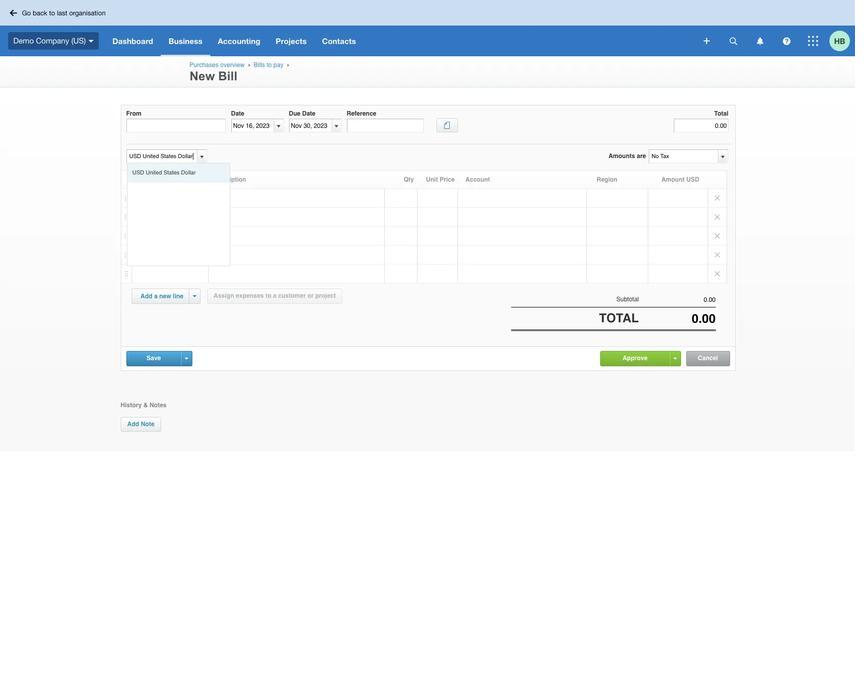 Task type: describe. For each thing, give the bounding box(es) containing it.
last
[[57, 9, 67, 17]]

0 horizontal spatial a
[[154, 293, 158, 300]]

add note link
[[121, 417, 161, 432]]

approve
[[623, 354, 648, 362]]

more approve options... image
[[674, 358, 677, 360]]

dashboard
[[112, 36, 153, 46]]

demo company (us) button
[[0, 26, 105, 56]]

united
[[146, 169, 162, 176]]

contacts
[[322, 36, 356, 46]]

more save options... image
[[185, 358, 188, 360]]

svg image inside go back to last organisation link
[[10, 9, 17, 16]]

1 › from the left
[[248, 61, 250, 68]]

history
[[121, 402, 142, 409]]

dashboard link
[[105, 26, 161, 56]]

from
[[126, 110, 142, 117]]

unit price
[[426, 176, 455, 183]]

reference
[[347, 110, 376, 117]]

customer
[[278, 292, 306, 299]]

back
[[33, 9, 47, 17]]

Total text field
[[674, 119, 729, 133]]

region
[[597, 176, 618, 183]]

2 delete line item image from the top
[[708, 208, 727, 226]]

usd united states dollar
[[132, 169, 196, 176]]

&
[[143, 402, 148, 409]]

2 date from the left
[[302, 110, 316, 117]]

business
[[169, 36, 202, 46]]

bills to pay link
[[254, 61, 284, 69]]

purchases overview › bills to pay › new bill
[[190, 61, 291, 83]]

0 horizontal spatial usd
[[132, 169, 144, 176]]

assign expenses to a customer or project link
[[207, 289, 343, 304]]

add note
[[127, 421, 154, 428]]

accounting
[[218, 36, 260, 46]]

cancel
[[698, 354, 718, 362]]

company
[[36, 36, 69, 45]]

description
[[212, 176, 246, 183]]

navigation containing dashboard
[[105, 26, 697, 56]]

due date
[[289, 110, 316, 117]]

1 svg image from the left
[[730, 37, 737, 45]]

approve link
[[601, 351, 670, 365]]

item
[[135, 176, 147, 183]]

go back to last organisation link
[[6, 5, 112, 21]]

banner containing hb
[[0, 0, 855, 56]]

hb
[[834, 36, 845, 45]]

assign expenses to a customer or project
[[214, 292, 336, 299]]

demo company (us)
[[13, 36, 86, 45]]

expenses
[[236, 292, 264, 299]]



Task type: locate. For each thing, give the bounding box(es) containing it.
5 delete line item image from the top
[[708, 265, 727, 283]]

add left new
[[141, 293, 152, 300]]

purchases overview link
[[190, 61, 245, 69]]

amount usd
[[662, 176, 700, 183]]

demo
[[13, 36, 34, 45]]

date up the date text field
[[231, 110, 244, 117]]

unit
[[426, 176, 438, 183]]

to inside banner
[[49, 9, 55, 17]]

price
[[440, 176, 455, 183]]

1 horizontal spatial svg image
[[757, 37, 763, 45]]

add for add note
[[127, 421, 139, 428]]

amount
[[662, 176, 685, 183]]

go
[[22, 9, 31, 17]]

more add line options... image
[[193, 295, 197, 297]]

overview
[[220, 61, 245, 69]]

hb button
[[830, 26, 855, 56]]

save link
[[127, 351, 181, 365]]

0 horizontal spatial ›
[[248, 61, 250, 68]]

1 vertical spatial add
[[127, 421, 139, 428]]

line
[[173, 293, 184, 300]]

project
[[315, 292, 336, 299]]

date
[[231, 110, 244, 117], [302, 110, 316, 117]]

2 vertical spatial to
[[266, 292, 271, 299]]

› right pay
[[287, 61, 289, 68]]

to for last
[[49, 9, 55, 17]]

svg image inside demo company (us) popup button
[[88, 40, 94, 42]]

›
[[248, 61, 250, 68], [287, 61, 289, 68]]

Due Date text field
[[289, 119, 332, 132]]

usd
[[132, 169, 144, 176], [687, 176, 700, 183]]

add
[[141, 293, 152, 300], [127, 421, 139, 428]]

are
[[637, 153, 646, 160]]

accounting button
[[210, 26, 268, 56]]

add for add a new line
[[141, 293, 152, 300]]

contacts button
[[315, 26, 364, 56]]

save
[[147, 354, 161, 362]]

history & notes
[[121, 402, 167, 409]]

organisation
[[69, 9, 106, 17]]

(us)
[[71, 36, 86, 45]]

notes
[[150, 402, 167, 409]]

1 horizontal spatial ›
[[287, 61, 289, 68]]

go back to last organisation
[[22, 9, 106, 17]]

add left the note
[[127, 421, 139, 428]]

total
[[714, 110, 729, 117]]

usd left united at the top of page
[[132, 169, 144, 176]]

to inside purchases overview › bills to pay › new bill
[[267, 61, 272, 69]]

› left the bills
[[248, 61, 250, 68]]

purchases
[[190, 61, 219, 69]]

amounts are
[[609, 153, 646, 160]]

a left new
[[154, 293, 158, 300]]

date up due date text field in the left of the page
[[302, 110, 316, 117]]

None text field
[[126, 119, 225, 133], [649, 150, 718, 163], [126, 119, 225, 133], [649, 150, 718, 163]]

1 delete line item image from the top
[[708, 189, 727, 207]]

projects button
[[268, 26, 315, 56]]

due
[[289, 110, 301, 117]]

cancel button
[[687, 351, 730, 366]]

total
[[599, 311, 639, 326]]

or
[[308, 292, 314, 299]]

bill
[[218, 69, 237, 83]]

dollar
[[181, 169, 196, 176]]

navigation
[[105, 26, 697, 56]]

2 svg image from the left
[[757, 37, 763, 45]]

to right expenses
[[266, 292, 271, 299]]

0 vertical spatial to
[[49, 9, 55, 17]]

1 horizontal spatial usd
[[687, 176, 700, 183]]

bills
[[254, 61, 265, 69]]

to left pay
[[267, 61, 272, 69]]

a left customer
[[273, 292, 277, 299]]

add a new line
[[141, 293, 184, 300]]

qty
[[404, 176, 414, 183]]

0 horizontal spatial add
[[127, 421, 139, 428]]

pay
[[274, 61, 284, 69]]

amounts
[[609, 153, 635, 160]]

1 horizontal spatial a
[[273, 292, 277, 299]]

0 horizontal spatial date
[[231, 110, 244, 117]]

delete line item image
[[708, 189, 727, 207], [708, 208, 727, 226], [708, 227, 727, 245], [708, 246, 727, 264], [708, 265, 727, 283]]

account
[[466, 176, 490, 183]]

business button
[[161, 26, 210, 56]]

3 delete line item image from the top
[[708, 227, 727, 245]]

1 date from the left
[[231, 110, 244, 117]]

projects
[[276, 36, 307, 46]]

to for a
[[266, 292, 271, 299]]

Reference text field
[[347, 119, 424, 133]]

1 horizontal spatial date
[[302, 110, 316, 117]]

add a new line link
[[134, 289, 190, 304]]

subtotal
[[616, 296, 639, 303]]

0 horizontal spatial svg image
[[730, 37, 737, 45]]

1 horizontal spatial add
[[141, 293, 152, 300]]

a
[[273, 292, 277, 299], [154, 293, 158, 300]]

svg image
[[10, 9, 17, 16], [808, 36, 818, 46], [783, 37, 791, 45], [704, 38, 710, 44], [88, 40, 94, 42]]

new
[[190, 69, 215, 83]]

note
[[141, 421, 154, 428]]

to
[[49, 9, 55, 17], [267, 61, 272, 69], [266, 292, 271, 299]]

states
[[164, 169, 180, 176]]

Date text field
[[232, 119, 274, 132]]

None text field
[[127, 150, 196, 163], [639, 296, 716, 304], [639, 312, 716, 326], [127, 150, 196, 163], [639, 296, 716, 304], [639, 312, 716, 326]]

new
[[159, 293, 171, 300]]

1 vertical spatial to
[[267, 61, 272, 69]]

usd right amount
[[687, 176, 700, 183]]

assign
[[214, 292, 234, 299]]

banner
[[0, 0, 855, 56]]

2 › from the left
[[287, 61, 289, 68]]

4 delete line item image from the top
[[708, 246, 727, 264]]

svg image
[[730, 37, 737, 45], [757, 37, 763, 45]]

0 vertical spatial add
[[141, 293, 152, 300]]

to left last
[[49, 9, 55, 17]]



Task type: vqa. For each thing, say whether or not it's contained in the screenshot.
overview
yes



